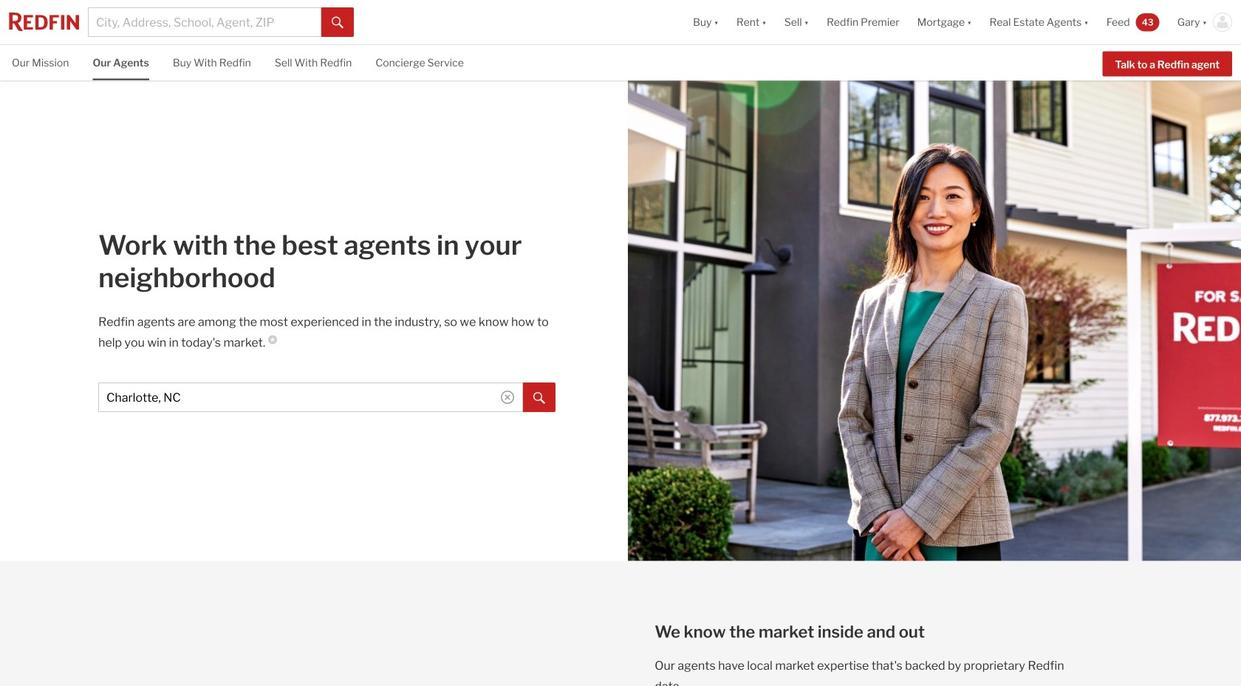 Task type: vqa. For each thing, say whether or not it's contained in the screenshot.
A Redfin Agent image
yes



Task type: describe. For each thing, give the bounding box(es) containing it.
a redfin agent image
[[628, 81, 1242, 561]]

City, Address, School, Agent, ZIP search field
[[88, 7, 322, 37]]

Find an agent in your area search field
[[98, 383, 523, 413]]

disclaimer image
[[268, 336, 277, 345]]



Task type: locate. For each thing, give the bounding box(es) containing it.
1 horizontal spatial submit search image
[[533, 392, 545, 404]]

0 vertical spatial submit search image
[[332, 17, 344, 29]]

1 vertical spatial submit search image
[[533, 392, 545, 404]]

search input image
[[501, 391, 514, 404]]

clear input button
[[501, 391, 514, 404]]

0 horizontal spatial submit search image
[[332, 17, 344, 29]]

submit search image
[[332, 17, 344, 29], [533, 392, 545, 404]]



